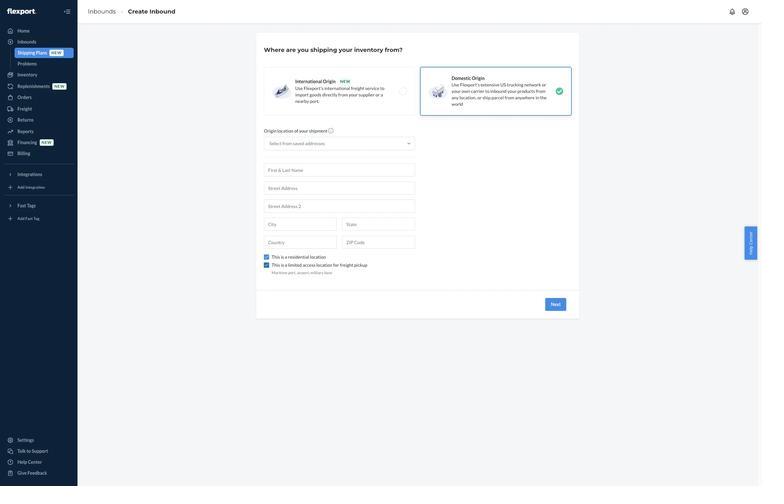 Task type: locate. For each thing, give the bounding box(es) containing it.
freight
[[351, 86, 364, 91], [340, 263, 353, 268]]

a
[[381, 92, 383, 98], [285, 255, 287, 260], [285, 263, 287, 268]]

or inside use flexport's international freight service to import goods directly from your supplier or a nearby port.
[[376, 92, 380, 98]]

supplier
[[359, 92, 375, 98]]

new down reports link
[[42, 140, 52, 145]]

port.
[[310, 99, 319, 104]]

your right of
[[299, 128, 308, 134]]

1 vertical spatial is
[[281, 263, 284, 268]]

inbound
[[150, 8, 175, 15]]

1 horizontal spatial help center
[[748, 232, 754, 255]]

1 vertical spatial help center
[[17, 460, 42, 466]]

add for add fast tag
[[17, 217, 25, 221]]

shipment
[[309, 128, 328, 134]]

use
[[452, 82, 459, 88], [295, 86, 303, 91]]

from inside use flexport's international freight service to import goods directly from your supplier or a nearby port.
[[338, 92, 348, 98]]

0 horizontal spatial to
[[27, 449, 31, 455]]

2 is from the top
[[281, 263, 284, 268]]

help center link
[[4, 458, 74, 468]]

0 vertical spatial this
[[272, 255, 280, 260]]

base
[[324, 271, 332, 276]]

open account menu image
[[741, 8, 749, 16]]

open notifications image
[[728, 8, 736, 16]]

port,
[[288, 271, 296, 276]]

a right the "supplier"
[[381, 92, 383, 98]]

is for limited
[[281, 263, 284, 268]]

nearby
[[295, 99, 309, 104]]

center
[[748, 232, 754, 245], [28, 460, 42, 466]]

new for replenishments
[[54, 84, 65, 89]]

0 horizontal spatial help
[[17, 460, 27, 466]]

location
[[277, 128, 293, 134], [310, 255, 326, 260], [316, 263, 332, 268]]

use up import
[[295, 86, 303, 91]]

1 add from the top
[[17, 185, 25, 190]]

military
[[310, 271, 324, 276]]

1 horizontal spatial to
[[380, 86, 384, 91]]

None checkbox
[[264, 263, 269, 268]]

None checkbox
[[264, 255, 269, 260]]

this for this is a limited access location for freight pickup
[[272, 263, 280, 268]]

a for this is a limited access location for freight pickup
[[285, 263, 287, 268]]

home
[[17, 28, 30, 34]]

inbounds link
[[88, 8, 116, 15], [4, 37, 74, 47]]

State text field
[[342, 218, 415, 231]]

add left integration
[[17, 185, 25, 190]]

2 horizontal spatial origin
[[472, 76, 485, 81]]

1 vertical spatial this
[[272, 263, 280, 268]]

1 horizontal spatial inbounds
[[88, 8, 116, 15]]

origin up flexport's
[[472, 76, 485, 81]]

First & Last Name text field
[[264, 164, 415, 177]]

0 horizontal spatial inbounds link
[[4, 37, 74, 47]]

freight up the "supplier"
[[351, 86, 364, 91]]

airport,
[[297, 271, 310, 276]]

plans
[[36, 50, 47, 56]]

the
[[540, 95, 547, 100]]

problems link
[[14, 59, 74, 69]]

you
[[298, 47, 309, 54]]

or down carrier
[[477, 95, 482, 100]]

to inside domestic origin use flexport's extensive us trucking network or your own carrier to inbound your products from any location, or ship parcel from anywhere in the world
[[485, 89, 489, 94]]

your inside use flexport's international freight service to import goods directly from your supplier or a nearby port.
[[349, 92, 358, 98]]

orders link
[[4, 92, 74, 103]]

1 horizontal spatial use
[[452, 82, 459, 88]]

new right plans
[[51, 51, 62, 55]]

1 vertical spatial center
[[28, 460, 42, 466]]

2 vertical spatial location
[[316, 263, 332, 268]]

tags
[[27, 203, 36, 209]]

extensive
[[481, 82, 500, 88]]

1 this from the top
[[272, 255, 280, 260]]

add down the fast tags
[[17, 217, 25, 221]]

help center button
[[745, 227, 757, 260]]

0 vertical spatial help center
[[748, 232, 754, 255]]

products
[[517, 89, 535, 94]]

use inside use flexport's international freight service to import goods directly from your supplier or a nearby port.
[[295, 86, 303, 91]]

us
[[500, 82, 506, 88]]

origin up "select"
[[264, 128, 277, 134]]

0 vertical spatial a
[[381, 92, 383, 98]]

international
[[324, 86, 350, 91]]

select
[[269, 141, 282, 146]]

international
[[295, 79, 322, 84]]

limited
[[288, 263, 302, 268]]

fast left tag
[[25, 217, 33, 221]]

access
[[303, 263, 315, 268]]

1 vertical spatial help
[[17, 460, 27, 466]]

freight
[[17, 106, 32, 112]]

to inside use flexport's international freight service to import goods directly from your supplier or a nearby port.
[[380, 86, 384, 91]]

returns link
[[4, 115, 74, 125]]

0 horizontal spatial center
[[28, 460, 42, 466]]

1 vertical spatial add
[[17, 217, 25, 221]]

international origin
[[295, 79, 336, 84]]

2 this from the top
[[272, 263, 280, 268]]

1 horizontal spatial help
[[748, 246, 754, 255]]

problems
[[18, 61, 37, 67]]

new up orders link
[[54, 84, 65, 89]]

where
[[264, 47, 285, 54]]

0 vertical spatial location
[[277, 128, 293, 134]]

2 horizontal spatial to
[[485, 89, 489, 94]]

world
[[452, 101, 463, 107]]

0 vertical spatial center
[[748, 232, 754, 245]]

new for financing
[[42, 140, 52, 145]]

billing link
[[4, 149, 74, 159]]

1 vertical spatial location
[[310, 255, 326, 260]]

fast
[[17, 203, 26, 209], [25, 217, 33, 221]]

origin for domestic
[[472, 76, 485, 81]]

or down service
[[376, 92, 380, 98]]

origin inside domestic origin use flexport's extensive us trucking network or your own carrier to inbound your products from any location, or ship parcel from anywhere in the world
[[472, 76, 485, 81]]

flexport's
[[460, 82, 480, 88]]

financing
[[17, 140, 37, 145]]

location up this is a limited access location for freight pickup
[[310, 255, 326, 260]]

0 vertical spatial inbounds link
[[88, 8, 116, 15]]

saved
[[293, 141, 304, 146]]

service
[[365, 86, 379, 91]]

1 vertical spatial a
[[285, 255, 287, 260]]

0 vertical spatial add
[[17, 185, 25, 190]]

to up ship
[[485, 89, 489, 94]]

1 horizontal spatial origin
[[323, 79, 336, 84]]

help inside help center "link"
[[17, 460, 27, 466]]

1 vertical spatial fast
[[25, 217, 33, 221]]

0 horizontal spatial help center
[[17, 460, 42, 466]]

a for this is a residential location
[[285, 255, 287, 260]]

create
[[128, 8, 148, 15]]

this is a limited access location for freight pickup
[[272, 263, 367, 268]]

use down 'domestic'
[[452, 82, 459, 88]]

location up base
[[316, 263, 332, 268]]

integrations button
[[4, 170, 74, 180]]

freight right for
[[340, 263, 353, 268]]

0 horizontal spatial or
[[376, 92, 380, 98]]

any
[[452, 95, 459, 100]]

inbound
[[490, 89, 507, 94]]

help center inside button
[[748, 232, 754, 255]]

0 vertical spatial help
[[748, 246, 754, 255]]

1 horizontal spatial center
[[748, 232, 754, 245]]

your left the "supplier"
[[349, 92, 358, 98]]

Street Address text field
[[264, 182, 415, 195]]

0 vertical spatial inbounds
[[88, 8, 116, 15]]

from down international
[[338, 92, 348, 98]]

0 horizontal spatial inbounds
[[17, 39, 36, 45]]

a left the residential
[[285, 255, 287, 260]]

is for residential
[[281, 255, 284, 260]]

0 horizontal spatial use
[[295, 86, 303, 91]]

select from saved addresses
[[269, 141, 325, 146]]

inbounds
[[88, 8, 116, 15], [17, 39, 36, 45]]

0 vertical spatial is
[[281, 255, 284, 260]]

your
[[339, 47, 352, 54], [452, 89, 461, 94], [507, 89, 517, 94], [349, 92, 358, 98], [299, 128, 308, 134]]

add integration
[[17, 185, 45, 190]]

or
[[542, 82, 546, 88], [376, 92, 380, 98], [477, 95, 482, 100]]

0 vertical spatial freight
[[351, 86, 364, 91]]

1 is from the top
[[281, 255, 284, 260]]

a left the limited on the left bottom of page
[[285, 263, 287, 268]]

maritime port, airport, military base
[[272, 271, 332, 276]]

from up the
[[536, 89, 546, 94]]

2 add from the top
[[17, 217, 25, 221]]

add
[[17, 185, 25, 190], [17, 217, 25, 221]]

new for shipping plans
[[51, 51, 62, 55]]

or right network
[[542, 82, 546, 88]]

origin up international
[[323, 79, 336, 84]]

0 vertical spatial fast
[[17, 203, 26, 209]]

from
[[536, 89, 546, 94], [338, 92, 348, 98], [505, 95, 514, 100], [282, 141, 292, 146]]

location left of
[[277, 128, 293, 134]]

inventory
[[17, 72, 37, 78]]

new up international
[[340, 79, 350, 84]]

residential
[[288, 255, 309, 260]]

reports
[[17, 129, 34, 134]]

1 vertical spatial inbounds link
[[4, 37, 74, 47]]

fast left tags
[[17, 203, 26, 209]]

2 vertical spatial a
[[285, 263, 287, 268]]

this for this is a residential location
[[272, 255, 280, 260]]

shipping plans
[[18, 50, 47, 56]]

to
[[380, 86, 384, 91], [485, 89, 489, 94], [27, 449, 31, 455]]

close navigation image
[[63, 8, 71, 16]]

fast tags button
[[4, 201, 74, 211]]

to right the talk
[[27, 449, 31, 455]]

origin location of your shipment
[[264, 128, 328, 134]]

2 horizontal spatial or
[[542, 82, 546, 88]]

City text field
[[264, 218, 337, 231]]

this
[[272, 255, 280, 260], [272, 263, 280, 268]]

to right service
[[380, 86, 384, 91]]



Task type: vqa. For each thing, say whether or not it's contained in the screenshot.
Billing link
yes



Task type: describe. For each thing, give the bounding box(es) containing it.
settings
[[17, 438, 34, 444]]

flexport logo image
[[7, 8, 36, 15]]

fast tags
[[17, 203, 36, 209]]

ship
[[483, 95, 491, 100]]

inventory
[[354, 47, 383, 54]]

carrier
[[471, 89, 484, 94]]

next
[[551, 302, 561, 308]]

your down trucking
[[507, 89, 517, 94]]

tag
[[34, 217, 39, 221]]

network
[[524, 82, 541, 88]]

1 vertical spatial inbounds
[[17, 39, 36, 45]]

maritime
[[272, 271, 287, 276]]

parcel
[[492, 95, 504, 100]]

import
[[295, 92, 309, 98]]

settings link
[[4, 436, 74, 446]]

freight link
[[4, 104, 74, 114]]

billing
[[17, 151, 30, 156]]

your up any
[[452, 89, 461, 94]]

center inside "link"
[[28, 460, 42, 466]]

your right shipping
[[339, 47, 352, 54]]

integration
[[25, 185, 45, 190]]

create inbound link
[[128, 8, 175, 15]]

a inside use flexport's international freight service to import goods directly from your supplier or a nearby port.
[[381, 92, 383, 98]]

fast inside dropdown button
[[17, 203, 26, 209]]

to inside button
[[27, 449, 31, 455]]

talk
[[17, 449, 26, 455]]

1 horizontal spatial or
[[477, 95, 482, 100]]

give feedback button
[[4, 469, 74, 479]]

pickup
[[354, 263, 367, 268]]

center inside button
[[748, 232, 754, 245]]

shipping
[[18, 50, 35, 56]]

for
[[333, 263, 339, 268]]

create inbound
[[128, 8, 175, 15]]

trucking
[[507, 82, 523, 88]]

orders
[[17, 95, 32, 100]]

give
[[17, 471, 27, 476]]

domestic
[[452, 76, 471, 81]]

of
[[294, 128, 298, 134]]

add for add integration
[[17, 185, 25, 190]]

home link
[[4, 26, 74, 36]]

domestic origin use flexport's extensive us trucking network or your own carrier to inbound your products from any location, or ship parcel from anywhere in the world
[[452, 76, 547, 107]]

help inside help center button
[[748, 246, 754, 255]]

anywhere
[[515, 95, 535, 100]]

from right parcel
[[505, 95, 514, 100]]

integrations
[[17, 172, 42, 177]]

0 horizontal spatial origin
[[264, 128, 277, 134]]

1 vertical spatial freight
[[340, 263, 353, 268]]

goods
[[310, 92, 321, 98]]

shipping
[[310, 47, 337, 54]]

addresses
[[305, 141, 325, 146]]

give feedback
[[17, 471, 47, 476]]

add fast tag
[[17, 217, 39, 221]]

feedback
[[28, 471, 47, 476]]

replenishments
[[17, 84, 50, 89]]

own
[[462, 89, 470, 94]]

ZIP Code text field
[[342, 236, 415, 249]]

check circle image
[[556, 88, 563, 95]]

from?
[[385, 47, 403, 54]]

freight inside use flexport's international freight service to import goods directly from your supplier or a nearby port.
[[351, 86, 364, 91]]

directly
[[322, 92, 337, 98]]

inventory link
[[4, 70, 74, 80]]

next button
[[545, 299, 566, 311]]

breadcrumbs navigation
[[83, 2, 181, 21]]

Country text field
[[264, 236, 337, 249]]

talk to support
[[17, 449, 48, 455]]

support
[[32, 449, 48, 455]]

flexport's
[[304, 86, 324, 91]]

reports link
[[4, 127, 74, 137]]

1 horizontal spatial inbounds link
[[88, 8, 116, 15]]

inbounds inside breadcrumbs navigation
[[88, 8, 116, 15]]

are
[[286, 47, 296, 54]]

add fast tag link
[[4, 214, 74, 224]]

help center inside "link"
[[17, 460, 42, 466]]

origin for international
[[323, 79, 336, 84]]

new for international origin
[[340, 79, 350, 84]]

this is a residential location
[[272, 255, 326, 260]]

in
[[536, 95, 539, 100]]

Street Address 2 text field
[[264, 200, 415, 213]]

add integration link
[[4, 183, 74, 193]]

returns
[[17, 117, 34, 123]]

from left saved
[[282, 141, 292, 146]]

use inside domestic origin use flexport's extensive us trucking network or your own carrier to inbound your products from any location, or ship parcel from anywhere in the world
[[452, 82, 459, 88]]

talk to support button
[[4, 447, 74, 457]]

use flexport's international freight service to import goods directly from your supplier or a nearby port.
[[295, 86, 384, 104]]



